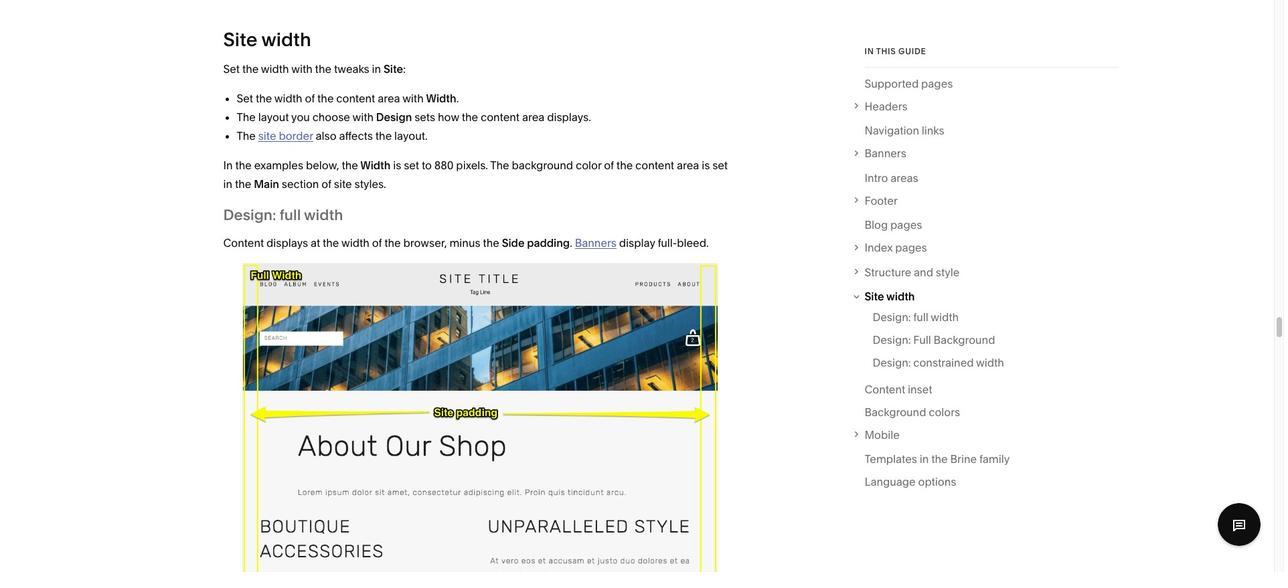 Task type: vqa. For each thing, say whether or not it's contained in the screenshot.
Page titles and descriptions 'Page'
no



Task type: describe. For each thing, give the bounding box(es) containing it.
language options
[[865, 476, 957, 489]]

site inside the set the width of the content area with width . the layout you choose with design sets how the content area displays. the site border also affects the layout.
[[258, 130, 276, 143]]

structure
[[865, 266, 912, 279]]

0 vertical spatial with
[[291, 63, 313, 76]]

sets
[[415, 111, 435, 124]]

border
[[279, 130, 313, 143]]

language options link
[[865, 473, 957, 496]]

browser,
[[403, 237, 447, 250]]

design: for design: full background link
[[873, 334, 911, 347]]

the inside is set to 880 pixels. the background color of the content area is set in the
[[490, 159, 509, 172]]

site width button
[[851, 288, 1119, 306]]

headers
[[865, 100, 908, 113]]

content inset
[[865, 383, 933, 396]]

padding
[[527, 237, 570, 250]]

blog pages
[[865, 219, 922, 232]]

width up the layout
[[261, 63, 289, 76]]

area inside is set to 880 pixels. the background color of the content area is set in the
[[677, 159, 699, 172]]

in for in the examples below, the width
[[223, 159, 233, 172]]

intro
[[865, 171, 888, 185]]

templates in the brine family
[[865, 453, 1010, 466]]

navigation links
[[865, 124, 945, 138]]

structure and style button
[[851, 263, 1119, 282]]

footer
[[865, 194, 898, 208]]

tweaks
[[334, 63, 370, 76]]

style
[[936, 266, 960, 279]]

below,
[[306, 159, 339, 172]]

supported pages link
[[865, 74, 953, 97]]

site border link
[[258, 130, 313, 143]]

styles.
[[355, 178, 386, 191]]

mobile
[[865, 429, 900, 442]]

banners button
[[851, 144, 1119, 163]]

headers link
[[865, 97, 1119, 116]]

options
[[919, 476, 957, 489]]

design: full width link
[[873, 308, 959, 331]]

at
[[311, 237, 320, 250]]

0 vertical spatial full
[[280, 207, 301, 225]]

site inside dropdown button
[[865, 290, 884, 304]]

intro areas link
[[865, 169, 919, 192]]

color
[[576, 159, 602, 172]]

footer link
[[865, 192, 1119, 210]]

width up at at the left top of the page
[[304, 207, 343, 225]]

layout
[[258, 111, 289, 124]]

you
[[291, 111, 310, 124]]

1 horizontal spatial with
[[353, 111, 374, 124]]

0 vertical spatial banners link
[[865, 144, 1119, 163]]

banners inside dropdown button
[[865, 147, 907, 160]]

to
[[422, 159, 432, 172]]

index pages
[[865, 241, 927, 255]]

. inside the set the width of the content area with width . the layout you choose with design sets how the content area displays. the site border also affects the layout.
[[457, 92, 459, 105]]

1 vertical spatial background
[[865, 406, 927, 419]]

footer button
[[851, 192, 1119, 210]]

set for set the width of the content area with width . the layout you choose with design sets how the content area displays. the site border also affects the layout.
[[237, 92, 253, 105]]

in inside is set to 880 pixels. the background color of the content area is set in the
[[223, 178, 232, 191]]

width right the constrained
[[977, 356, 1005, 370]]

full-
[[658, 237, 677, 250]]

intro areas
[[865, 171, 919, 185]]

brine
[[951, 453, 977, 466]]

1 horizontal spatial background
[[934, 334, 996, 347]]

areas
[[891, 171, 919, 185]]

in this guide
[[865, 46, 927, 56]]

width up the set the width with the tweaks in site :
[[262, 28, 311, 51]]

templates in the brine family link
[[865, 450, 1010, 473]]

content inside is set to 880 pixels. the background color of the content area is set in the
[[636, 159, 675, 172]]

blog pages link
[[865, 216, 922, 239]]

set for set the width with the tweaks in site :
[[223, 63, 240, 76]]

set the width of the content area with width . the layout you choose with design sets how the content area displays. the site border also affects the layout.
[[237, 92, 591, 143]]

brine full width.png image
[[242, 264, 718, 573]]

site width inside dropdown button
[[865, 290, 915, 304]]

bleed.
[[677, 237, 709, 250]]

width up design: full background
[[931, 311, 959, 324]]

2 vertical spatial in
[[920, 453, 929, 466]]

affects
[[339, 130, 373, 143]]

index
[[865, 241, 893, 255]]

1 vertical spatial width
[[360, 159, 391, 172]]

design
[[376, 111, 412, 124]]

full
[[914, 334, 931, 347]]

structure and style
[[865, 266, 960, 279]]

of inside is set to 880 pixels. the background color of the content area is set in the
[[604, 159, 614, 172]]

880
[[435, 159, 454, 172]]

0 horizontal spatial site
[[223, 28, 257, 51]]

this
[[877, 46, 896, 56]]

1 horizontal spatial full
[[914, 311, 929, 324]]



Task type: locate. For each thing, give the bounding box(es) containing it.
width
[[262, 28, 311, 51], [261, 63, 289, 76], [274, 92, 303, 105], [304, 207, 343, 225], [342, 237, 370, 250], [887, 290, 915, 304], [931, 311, 959, 324], [977, 356, 1005, 370]]

pages inside supported pages link
[[922, 77, 953, 90]]

background down content inset link
[[865, 406, 927, 419]]

1 vertical spatial content
[[865, 383, 906, 396]]

width inside dropdown button
[[887, 290, 915, 304]]

in left main
[[223, 178, 232, 191]]

banners link left display
[[575, 237, 617, 250]]

2 horizontal spatial with
[[403, 92, 424, 105]]

design: constrained width
[[873, 356, 1005, 370]]

0 horizontal spatial design: full width
[[223, 207, 343, 225]]

navigation
[[865, 124, 920, 138]]

0 vertical spatial design: full width
[[223, 207, 343, 225]]

links
[[922, 124, 945, 138]]

1 horizontal spatial banners link
[[865, 144, 1119, 163]]

1 horizontal spatial in
[[865, 46, 874, 56]]

1 vertical spatial set
[[237, 92, 253, 105]]

displays.
[[547, 111, 591, 124]]

set inside the set the width of the content area with width . the layout you choose with design sets how the content area displays. the site border also affects the layout.
[[237, 92, 253, 105]]

design: inside design: full background link
[[873, 334, 911, 347]]

the left site border link
[[237, 130, 256, 143]]

site
[[258, 130, 276, 143], [334, 178, 352, 191]]

0 horizontal spatial site
[[258, 130, 276, 143]]

of left browser,
[[372, 237, 382, 250]]

1 horizontal spatial width
[[426, 92, 457, 105]]

mobile link
[[865, 426, 1119, 445]]

0 vertical spatial width
[[426, 92, 457, 105]]

site width down structure
[[865, 290, 915, 304]]

is set to 880 pixels. the background color of the content area is set in the
[[223, 159, 728, 191]]

0 vertical spatial .
[[457, 92, 459, 105]]

set
[[404, 159, 419, 172], [713, 159, 728, 172]]

1 horizontal spatial is
[[702, 159, 710, 172]]

main section of site styles.
[[254, 178, 386, 191]]

pages for index pages
[[896, 241, 927, 255]]

banners
[[865, 147, 907, 160], [575, 237, 617, 250]]

content left displays
[[223, 237, 264, 250]]

of down below,
[[322, 178, 331, 191]]

1 vertical spatial banners link
[[575, 237, 617, 250]]

1 vertical spatial design: full width
[[873, 311, 959, 324]]

1 horizontal spatial area
[[522, 111, 545, 124]]

headers button
[[851, 97, 1119, 116]]

display
[[619, 237, 655, 250]]

1 vertical spatial pages
[[891, 219, 922, 232]]

how
[[438, 111, 459, 124]]

site down the layout
[[258, 130, 276, 143]]

2 is from the left
[[702, 159, 710, 172]]

design: down main
[[223, 207, 276, 225]]

1 horizontal spatial set
[[713, 159, 728, 172]]

constrained
[[914, 356, 974, 370]]

mobile button
[[851, 426, 1119, 445]]

colors
[[929, 406, 961, 419]]

design: for design: full width link
[[873, 311, 911, 324]]

full
[[280, 207, 301, 225], [914, 311, 929, 324]]

1 horizontal spatial banners
[[865, 147, 907, 160]]

design: full width up full
[[873, 311, 959, 324]]

1 horizontal spatial in
[[372, 63, 381, 76]]

0 vertical spatial set
[[223, 63, 240, 76]]

content inset link
[[865, 380, 933, 403]]

0 horizontal spatial is
[[393, 159, 401, 172]]

width right at at the left top of the page
[[342, 237, 370, 250]]

2 vertical spatial site
[[865, 290, 884, 304]]

0 vertical spatial background
[[934, 334, 996, 347]]

0 horizontal spatial set
[[404, 159, 419, 172]]

.
[[457, 92, 459, 105], [570, 237, 572, 250]]

layout.
[[395, 130, 428, 143]]

pages for supported pages
[[922, 77, 953, 90]]

2 horizontal spatial site
[[865, 290, 884, 304]]

banners left display
[[575, 237, 617, 250]]

1 vertical spatial content
[[481, 111, 520, 124]]

of inside the set the width of the content area with width . the layout you choose with design sets how the content area displays. the site border also affects the layout.
[[305, 92, 315, 105]]

. right side
[[570, 237, 572, 250]]

content displays at the width of the browser, minus the side padding . banners display full-bleed.
[[223, 237, 709, 250]]

1 horizontal spatial site width
[[865, 290, 915, 304]]

1 horizontal spatial .
[[570, 237, 572, 250]]

content down the tweaks
[[336, 92, 375, 105]]

pages down guide
[[922, 77, 953, 90]]

displays
[[267, 237, 308, 250]]

the
[[242, 63, 259, 76], [315, 63, 332, 76], [256, 92, 272, 105], [318, 92, 334, 105], [462, 111, 478, 124], [376, 130, 392, 143], [235, 159, 252, 172], [342, 159, 358, 172], [617, 159, 633, 172], [235, 178, 251, 191], [323, 237, 339, 250], [385, 237, 401, 250], [483, 237, 499, 250], [932, 453, 948, 466]]

with up sets
[[403, 92, 424, 105]]

1 vertical spatial full
[[914, 311, 929, 324]]

design: down structure
[[873, 311, 911, 324]]

0 horizontal spatial width
[[360, 159, 391, 172]]

design: full background
[[873, 334, 996, 347]]

0 horizontal spatial full
[[280, 207, 301, 225]]

site width link
[[865, 288, 1119, 306]]

in
[[372, 63, 381, 76], [223, 178, 232, 191], [920, 453, 929, 466]]

language
[[865, 476, 916, 489]]

examples
[[254, 159, 303, 172]]

design: inside design: full width link
[[873, 311, 911, 324]]

content for content inset
[[865, 383, 906, 396]]

main
[[254, 178, 279, 191]]

family
[[980, 453, 1010, 466]]

background up the constrained
[[934, 334, 996, 347]]

1 vertical spatial in
[[223, 178, 232, 191]]

set
[[223, 63, 240, 76], [237, 92, 253, 105]]

0 horizontal spatial .
[[457, 92, 459, 105]]

0 vertical spatial content
[[336, 92, 375, 105]]

in the examples below, the width
[[223, 159, 391, 172]]

1 vertical spatial site
[[384, 63, 403, 76]]

1 vertical spatial site
[[334, 178, 352, 191]]

0 vertical spatial in
[[372, 63, 381, 76]]

2 vertical spatial with
[[353, 111, 374, 124]]

with
[[291, 63, 313, 76], [403, 92, 424, 105], [353, 111, 374, 124]]

full up displays
[[280, 207, 301, 225]]

supported pages
[[865, 77, 953, 90]]

0 vertical spatial pages
[[922, 77, 953, 90]]

structure and style link
[[865, 263, 1119, 282]]

inset
[[908, 383, 933, 396]]

site width up the set the width with the tweaks in site :
[[223, 28, 311, 51]]

0 horizontal spatial content
[[223, 237, 264, 250]]

2 set from the left
[[713, 159, 728, 172]]

in up options
[[920, 453, 929, 466]]

the right pixels.
[[490, 159, 509, 172]]

1 vertical spatial banners
[[575, 237, 617, 250]]

width down structure and style
[[887, 290, 915, 304]]

site left the styles.
[[334, 178, 352, 191]]

0 vertical spatial area
[[378, 92, 400, 105]]

width inside the set the width of the content area with width . the layout you choose with design sets how the content area displays. the site border also affects the layout.
[[274, 92, 303, 105]]

width up you
[[274, 92, 303, 105]]

pages inside blog pages link
[[891, 219, 922, 232]]

blog
[[865, 219, 888, 232]]

0 horizontal spatial in
[[223, 178, 232, 191]]

pixels.
[[456, 159, 488, 172]]

0 vertical spatial site
[[223, 28, 257, 51]]

of up you
[[305, 92, 315, 105]]

1 horizontal spatial design: full width
[[873, 311, 959, 324]]

1 vertical spatial area
[[522, 111, 545, 124]]

0 horizontal spatial banners
[[575, 237, 617, 250]]

0 vertical spatial the
[[237, 111, 256, 124]]

of right color
[[604, 159, 614, 172]]

banners down "navigation"
[[865, 147, 907, 160]]

design: up content inset
[[873, 356, 911, 370]]

in for in this guide
[[865, 46, 874, 56]]

the left the layout
[[237, 111, 256, 124]]

in
[[865, 46, 874, 56], [223, 159, 233, 172]]

index pages link
[[865, 239, 1119, 257]]

0 horizontal spatial background
[[865, 406, 927, 419]]

side
[[502, 237, 525, 250]]

minus
[[450, 237, 481, 250]]

the
[[237, 111, 256, 124], [237, 130, 256, 143], [490, 159, 509, 172]]

design: left full
[[873, 334, 911, 347]]

in right the tweaks
[[372, 63, 381, 76]]

area
[[378, 92, 400, 105], [522, 111, 545, 124], [677, 159, 699, 172]]

navigation links link
[[865, 122, 945, 144]]

section
[[282, 178, 319, 191]]

width inside the set the width of the content area with width . the layout you choose with design sets how the content area displays. the site border also affects the layout.
[[426, 92, 457, 105]]

content
[[336, 92, 375, 105], [481, 111, 520, 124], [636, 159, 675, 172]]

2 horizontal spatial area
[[677, 159, 699, 172]]

banners link down headers link
[[865, 144, 1119, 163]]

. up how
[[457, 92, 459, 105]]

1 vertical spatial the
[[237, 130, 256, 143]]

guide
[[899, 46, 927, 56]]

1 is from the left
[[393, 159, 401, 172]]

1 horizontal spatial site
[[334, 178, 352, 191]]

background colors
[[865, 406, 961, 419]]

templates
[[865, 453, 918, 466]]

0 vertical spatial site width
[[223, 28, 311, 51]]

0 horizontal spatial site width
[[223, 28, 311, 51]]

2 vertical spatial pages
[[896, 241, 927, 255]]

0 vertical spatial banners
[[865, 147, 907, 160]]

content for content displays at the width of the browser, minus the side padding . banners display full-bleed.
[[223, 237, 264, 250]]

1 vertical spatial site width
[[865, 290, 915, 304]]

design: full background link
[[873, 331, 996, 354]]

width up the styles.
[[360, 159, 391, 172]]

pages up index pages
[[891, 219, 922, 232]]

1 horizontal spatial site
[[384, 63, 403, 76]]

width up how
[[426, 92, 457, 105]]

pages
[[922, 77, 953, 90], [891, 219, 922, 232], [896, 241, 927, 255]]

0 vertical spatial content
[[223, 237, 264, 250]]

design: constrained width link
[[873, 354, 1005, 376]]

with up affects
[[353, 111, 374, 124]]

1 vertical spatial .
[[570, 237, 572, 250]]

1 horizontal spatial content
[[481, 111, 520, 124]]

site
[[223, 28, 257, 51], [384, 63, 403, 76], [865, 290, 884, 304]]

set the width with the tweaks in site :
[[223, 63, 406, 76]]

0 horizontal spatial area
[[378, 92, 400, 105]]

with up you
[[291, 63, 313, 76]]

2 horizontal spatial content
[[636, 159, 675, 172]]

0 horizontal spatial content
[[336, 92, 375, 105]]

supported
[[865, 77, 919, 90]]

0 horizontal spatial in
[[223, 159, 233, 172]]

2 vertical spatial area
[[677, 159, 699, 172]]

content left inset
[[865, 383, 906, 396]]

1 horizontal spatial content
[[865, 383, 906, 396]]

0 horizontal spatial with
[[291, 63, 313, 76]]

1 vertical spatial in
[[223, 159, 233, 172]]

content
[[223, 237, 264, 250], [865, 383, 906, 396]]

design: full width up displays
[[223, 207, 343, 225]]

also
[[316, 130, 337, 143]]

0 horizontal spatial banners link
[[575, 237, 617, 250]]

background colors link
[[865, 403, 961, 426]]

and
[[914, 266, 934, 279]]

1 set from the left
[[404, 159, 419, 172]]

design: for design: constrained width link
[[873, 356, 911, 370]]

:
[[403, 63, 406, 76]]

content right color
[[636, 159, 675, 172]]

in left examples
[[223, 159, 233, 172]]

index pages button
[[851, 239, 1119, 257]]

design: inside design: constrained width link
[[873, 356, 911, 370]]

pages up structure and style
[[896, 241, 927, 255]]

2 vertical spatial content
[[636, 159, 675, 172]]

design:
[[223, 207, 276, 225], [873, 311, 911, 324], [873, 334, 911, 347], [873, 356, 911, 370]]

1 vertical spatial with
[[403, 92, 424, 105]]

0 vertical spatial in
[[865, 46, 874, 56]]

2 horizontal spatial in
[[920, 453, 929, 466]]

full up full
[[914, 311, 929, 324]]

in left this
[[865, 46, 874, 56]]

2 vertical spatial the
[[490, 159, 509, 172]]

pages for blog pages
[[891, 219, 922, 232]]

choose
[[313, 111, 350, 124]]

background
[[512, 159, 573, 172]]

pages inside the index pages link
[[896, 241, 927, 255]]

0 vertical spatial site
[[258, 130, 276, 143]]

content right how
[[481, 111, 520, 124]]



